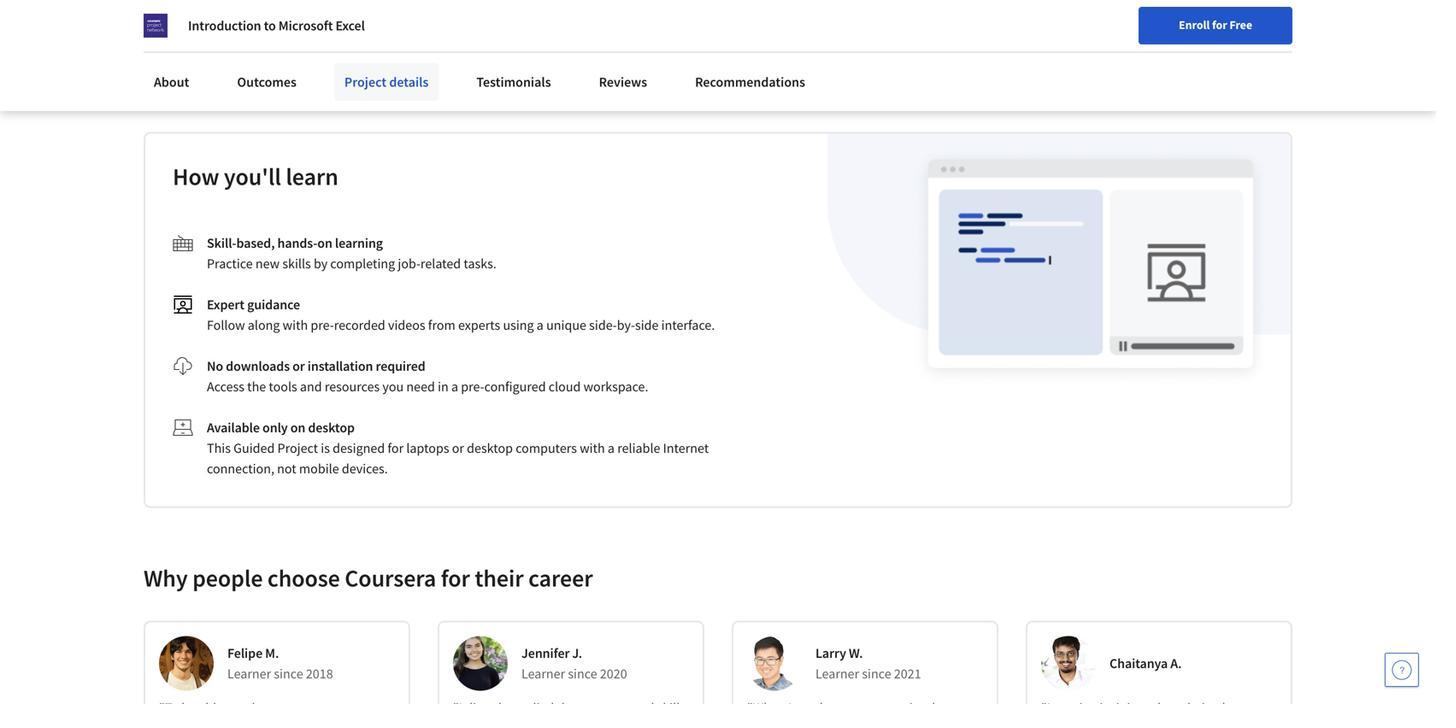 Task type: describe. For each thing, give the bounding box(es) containing it.
with inside available only on desktop this guided project is designed for laptops or desktop computers with a reliable internet connection, not mobile devices.
[[580, 440, 605, 457]]

laptops
[[407, 440, 449, 457]]

along
[[248, 317, 280, 334]]

job-
[[398, 255, 421, 272]]

pre- inside no downloads or installation required access the tools and resources you need in a pre-configured cloud workspace.
[[461, 378, 485, 395]]

available
[[207, 419, 260, 437]]

by
[[314, 255, 328, 272]]

no
[[207, 358, 223, 375]]

reviews
[[599, 74, 648, 91]]

excel
[[336, 17, 365, 34]]

recommendations
[[695, 74, 806, 91]]

for inside available only on desktop this guided project is designed for laptops or desktop computers with a reliable internet connection, not mobile devices.
[[388, 440, 404, 457]]

you'll
[[224, 162, 281, 191]]

2021
[[894, 666, 922, 683]]

choose
[[268, 564, 340, 593]]

how you'll learn
[[173, 162, 339, 191]]

about link
[[144, 63, 200, 101]]

businesses
[[163, 9, 226, 26]]

side
[[635, 317, 659, 334]]

not
[[277, 460, 297, 478]]

introduction to microsoft excel
[[188, 17, 365, 34]]

downloads
[[226, 358, 290, 375]]

since for j.
[[568, 666, 597, 683]]

reviews link
[[589, 63, 658, 101]]

pre- inside "expert guidance follow along with pre-recorded videos from experts using a unique side-by-side interface."
[[311, 317, 334, 334]]

since for m.
[[274, 666, 303, 683]]

or inside no downloads or installation required access the tools and resources you need in a pre-configured cloud workspace.
[[293, 358, 305, 375]]

side-
[[589, 317, 617, 334]]

expert guidance follow along with pre-recorded videos from experts using a unique side-by-side interface.
[[207, 296, 715, 334]]

for universities
[[253, 9, 342, 26]]

a inside no downloads or installation required access the tools and resources you need in a pre-configured cloud workspace.
[[452, 378, 458, 395]]

english button
[[1078, 34, 1181, 90]]

why
[[144, 564, 188, 593]]

how
[[173, 162, 219, 191]]

learn
[[286, 162, 339, 191]]

project details
[[345, 74, 429, 91]]

help center image
[[1392, 660, 1413, 681]]

interface.
[[662, 317, 715, 334]]

coursera project network image
[[144, 14, 168, 38]]

felipe
[[227, 645, 263, 662]]

introduction
[[188, 17, 261, 34]]

skill-
[[207, 235, 236, 252]]

their
[[475, 564, 524, 593]]

you
[[383, 378, 404, 395]]

1 vertical spatial desktop
[[467, 440, 513, 457]]

and
[[300, 378, 322, 395]]

only
[[263, 419, 288, 437]]

skills
[[282, 255, 311, 272]]

recorded
[[334, 317, 386, 334]]

2020
[[600, 666, 627, 683]]

installation
[[308, 358, 373, 375]]

the
[[247, 378, 266, 395]]

1 horizontal spatial for
[[441, 564, 470, 593]]

project inside available only on desktop this guided project is designed for laptops or desktop computers with a reliable internet connection, not mobile devices.
[[278, 440, 318, 457]]

to
[[264, 17, 276, 34]]

internet
[[663, 440, 709, 457]]

guided
[[234, 440, 275, 457]]

mobile
[[299, 460, 339, 478]]

tasks.
[[464, 255, 497, 272]]

is
[[321, 440, 330, 457]]

a inside "expert guidance follow along with pre-recorded videos from experts using a unique side-by-side interface."
[[537, 317, 544, 334]]

universities
[[275, 9, 342, 26]]

microsoft
[[279, 17, 333, 34]]

by-
[[617, 317, 635, 334]]

jennifer j. learner since 2020
[[522, 645, 627, 683]]

workspace.
[[584, 378, 649, 395]]

designed
[[333, 440, 385, 457]]

click to expand item image
[[180, 0, 325, 46]]

tools
[[269, 378, 297, 395]]

larry
[[816, 645, 847, 662]]

on inside skill-based, hands-on learning practice new skills by completing job-related tasks.
[[318, 235, 333, 252]]

expert
[[207, 296, 245, 313]]

resources
[[325, 378, 380, 395]]

2018
[[306, 666, 333, 683]]

chaitanya a.
[[1110, 655, 1182, 673]]



Task type: locate. For each thing, give the bounding box(es) containing it.
testimonials
[[477, 74, 551, 91]]

learner inside the jennifer j. learner since 2020
[[522, 666, 565, 683]]

on right only at bottom left
[[291, 419, 306, 437]]

2 horizontal spatial learner
[[816, 666, 860, 683]]

required
[[376, 358, 426, 375]]

about
[[154, 74, 189, 91]]

0 vertical spatial a
[[537, 317, 544, 334]]

why people choose coursera for their career
[[144, 564, 593, 593]]

0 horizontal spatial pre-
[[311, 317, 334, 334]]

learner down jennifer
[[522, 666, 565, 683]]

learner down felipe
[[227, 666, 271, 683]]

pre-
[[311, 317, 334, 334], [461, 378, 485, 395]]

project
[[345, 74, 387, 91], [278, 440, 318, 457]]

0 horizontal spatial learner
[[227, 666, 271, 683]]

felipe m. learner since 2018
[[227, 645, 333, 683]]

0 vertical spatial for
[[1213, 17, 1228, 32]]

desktop up is
[[308, 419, 355, 437]]

banner navigation
[[14, 0, 481, 34]]

free
[[1230, 17, 1253, 32]]

0 horizontal spatial since
[[274, 666, 303, 683]]

videos
[[388, 317, 426, 334]]

or
[[293, 358, 305, 375], [452, 440, 464, 457]]

0 horizontal spatial project
[[278, 440, 318, 457]]

for businesses
[[141, 9, 226, 26]]

related
[[421, 255, 461, 272]]

for left laptops at the left of page
[[388, 440, 404, 457]]

recommendations link
[[685, 63, 816, 101]]

1 vertical spatial on
[[291, 419, 306, 437]]

from
[[428, 317, 456, 334]]

0 horizontal spatial on
[[291, 419, 306, 437]]

1 horizontal spatial on
[[318, 235, 333, 252]]

0 vertical spatial or
[[293, 358, 305, 375]]

a
[[537, 317, 544, 334], [452, 378, 458, 395], [608, 440, 615, 457]]

learner inside larry w. learner since 2021
[[816, 666, 860, 683]]

learner down larry
[[816, 666, 860, 683]]

with down guidance at the left top
[[283, 317, 308, 334]]

since down "j." at the bottom of the page
[[568, 666, 597, 683]]

for
[[141, 9, 160, 26], [253, 9, 272, 26]]

no downloads or installation required access the tools and resources you need in a pre-configured cloud workspace.
[[207, 358, 649, 395]]

0 horizontal spatial for
[[141, 9, 160, 26]]

cloud
[[549, 378, 581, 395]]

new
[[256, 255, 280, 272]]

reliable
[[618, 440, 661, 457]]

connection,
[[207, 460, 274, 478]]

english
[[1109, 53, 1150, 71]]

since inside larry w. learner since 2021
[[862, 666, 892, 683]]

1 horizontal spatial desktop
[[467, 440, 513, 457]]

a left reliable
[[608, 440, 615, 457]]

learner for larry
[[816, 666, 860, 683]]

or right laptops at the left of page
[[452, 440, 464, 457]]

enroll for free button
[[1139, 7, 1293, 44]]

1 learner from the left
[[227, 666, 271, 683]]

outcomes link
[[227, 63, 307, 101]]

a right using
[[537, 317, 544, 334]]

3 since from the left
[[862, 666, 892, 683]]

project inside project details link
[[345, 74, 387, 91]]

2 since from the left
[[568, 666, 597, 683]]

pre- up installation
[[311, 317, 334, 334]]

for left their
[[441, 564, 470, 593]]

in
[[438, 378, 449, 395]]

details
[[389, 74, 429, 91]]

for for universities
[[253, 9, 272, 26]]

pre- right in
[[461, 378, 485, 395]]

1 horizontal spatial pre-
[[461, 378, 485, 395]]

1 vertical spatial project
[[278, 440, 318, 457]]

on
[[318, 235, 333, 252], [291, 419, 306, 437]]

on inside available only on desktop this guided project is designed for laptops or desktop computers with a reliable internet connection, not mobile devices.
[[291, 419, 306, 437]]

using
[[503, 317, 534, 334]]

0 horizontal spatial desktop
[[308, 419, 355, 437]]

for
[[1213, 17, 1228, 32], [388, 440, 404, 457], [441, 564, 470, 593]]

larry w. learner since 2021
[[816, 645, 922, 683]]

project details link
[[334, 63, 439, 101]]

testimonials link
[[466, 63, 562, 101]]

configured
[[485, 378, 546, 395]]

2 horizontal spatial for
[[1213, 17, 1228, 32]]

since for w.
[[862, 666, 892, 683]]

devices.
[[342, 460, 388, 478]]

2 vertical spatial for
[[441, 564, 470, 593]]

for for businesses
[[141, 9, 160, 26]]

2 learner from the left
[[522, 666, 565, 683]]

a right in
[[452, 378, 458, 395]]

2 horizontal spatial a
[[608, 440, 615, 457]]

0 vertical spatial desktop
[[308, 419, 355, 437]]

guidance
[[247, 296, 300, 313]]

1 horizontal spatial since
[[568, 666, 597, 683]]

career
[[529, 564, 593, 593]]

1 horizontal spatial a
[[537, 317, 544, 334]]

enroll for free
[[1179, 17, 1253, 32]]

1 vertical spatial a
[[452, 378, 458, 395]]

0 horizontal spatial for
[[388, 440, 404, 457]]

0 horizontal spatial a
[[452, 378, 458, 395]]

learner for felipe
[[227, 666, 271, 683]]

0 vertical spatial with
[[283, 317, 308, 334]]

project left the details
[[345, 74, 387, 91]]

3 learner from the left
[[816, 666, 860, 683]]

0 vertical spatial project
[[345, 74, 387, 91]]

since inside the felipe m. learner since 2018
[[274, 666, 303, 683]]

1 since from the left
[[274, 666, 303, 683]]

people
[[192, 564, 263, 593]]

with inside "expert guidance follow along with pre-recorded videos from experts using a unique side-by-side interface."
[[283, 317, 308, 334]]

with
[[283, 317, 308, 334], [580, 440, 605, 457]]

since
[[274, 666, 303, 683], [568, 666, 597, 683], [862, 666, 892, 683]]

coursera
[[345, 564, 436, 593]]

enroll
[[1179, 17, 1210, 32]]

skill-based, hands-on learning practice new skills by completing job-related tasks.
[[207, 235, 497, 272]]

1 for from the left
[[141, 9, 160, 26]]

completing
[[330, 255, 395, 272]]

1 vertical spatial or
[[452, 440, 464, 457]]

on up by
[[318, 235, 333, 252]]

a inside available only on desktop this guided project is designed for laptops or desktop computers with a reliable internet connection, not mobile devices.
[[608, 440, 615, 457]]

computers
[[516, 440, 577, 457]]

or inside available only on desktop this guided project is designed for laptops or desktop computers with a reliable internet connection, not mobile devices.
[[452, 440, 464, 457]]

1 horizontal spatial project
[[345, 74, 387, 91]]

follow
[[207, 317, 245, 334]]

based,
[[236, 235, 275, 252]]

2 for from the left
[[253, 9, 272, 26]]

0 horizontal spatial with
[[283, 317, 308, 334]]

with right computers
[[580, 440, 605, 457]]

0 horizontal spatial or
[[293, 358, 305, 375]]

chaitanya
[[1110, 655, 1168, 673]]

m.
[[265, 645, 279, 662]]

1 horizontal spatial for
[[253, 9, 272, 26]]

j.
[[573, 645, 583, 662]]

this
[[207, 440, 231, 457]]

learner inside the felipe m. learner since 2018
[[227, 666, 271, 683]]

w.
[[849, 645, 863, 662]]

for inside button
[[1213, 17, 1228, 32]]

outcomes
[[237, 74, 297, 91]]

None search field
[[244, 45, 654, 79]]

available only on desktop this guided project is designed for laptops or desktop computers with a reliable internet connection, not mobile devices.
[[207, 419, 709, 478]]

experts
[[458, 317, 501, 334]]

project up not
[[278, 440, 318, 457]]

access
[[207, 378, 245, 395]]

1 horizontal spatial with
[[580, 440, 605, 457]]

since down m.
[[274, 666, 303, 683]]

jennifer
[[522, 645, 570, 662]]

0 vertical spatial on
[[318, 235, 333, 252]]

desktop left computers
[[467, 440, 513, 457]]

since inside the jennifer j. learner since 2020
[[568, 666, 597, 683]]

1 vertical spatial pre-
[[461, 378, 485, 395]]

2 horizontal spatial since
[[862, 666, 892, 683]]

2 vertical spatial a
[[608, 440, 615, 457]]

1 horizontal spatial learner
[[522, 666, 565, 683]]

learner for jennifer
[[522, 666, 565, 683]]

1 vertical spatial for
[[388, 440, 404, 457]]

1 vertical spatial with
[[580, 440, 605, 457]]

learner
[[227, 666, 271, 683], [522, 666, 565, 683], [816, 666, 860, 683]]

for left free at the top of page
[[1213, 17, 1228, 32]]

or up the and
[[293, 358, 305, 375]]

unique
[[547, 317, 587, 334]]

0 vertical spatial pre-
[[311, 317, 334, 334]]

1 horizontal spatial or
[[452, 440, 464, 457]]

since down "w."
[[862, 666, 892, 683]]

hands-
[[278, 235, 318, 252]]

need
[[407, 378, 435, 395]]



Task type: vqa. For each thing, say whether or not it's contained in the screenshot.
interface.
yes



